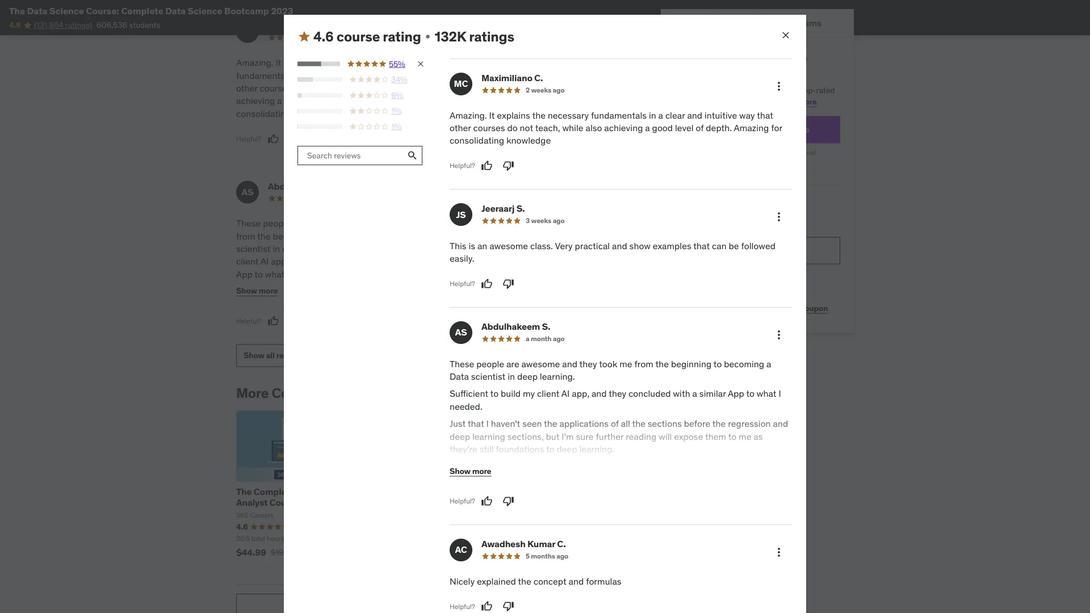 Task type: describe. For each thing, give the bounding box(es) containing it.
explained
[[477, 576, 516, 587]]

ratings
[[469, 28, 514, 45]]

4.6 down 365
[[236, 522, 248, 532]]

show for ac
[[629, 240, 651, 252]]

1 horizontal spatial month
[[767, 148, 787, 157]]

is for gl
[[463, 57, 470, 68]]

but inside the these people are awesome and they took me from the beginning to becoming a data scientist in deep learning. sufficient to build my client ai app, and they concluded with a similar app to what i needed. just that i haven't seen the applications of all the sections before the regression and deep learning sections, but i'm sure further reading will expose them to me as they're still foundations to deep learning.
[[546, 431, 560, 442]]

quality.
[[444, 268, 473, 280]]

analytics
[[507, 497, 546, 508]]

are left the '3'
[[510, 217, 523, 229]]

most
[[601, 243, 621, 254]]

top
[[789, 51, 807, 65]]

0 vertical spatial js
[[450, 25, 460, 37]]

deep inside these people are awesome and they took me from the beginning to becoming a data scientist in deep learning.
[[282, 243, 303, 254]]

formulas
[[586, 576, 621, 587]]

weeks inside some coding related things just stop working, and steps are just completely skipped or go unexplained, making following extremely difficult. when you leave questions they take days to weeks to be answered and are usually unhelpful responses that don't solve issues.
[[515, 319, 541, 331]]

1 vertical spatial jeeraarj
[[481, 203, 515, 215]]

and inside the first 6 parts are really great, however once you get to the final parts, "deep learning" and "case study" which are supposedly the most important parts the course takes a real dive in quality.
[[611, 230, 626, 242]]

needed. inside the these people are awesome and they took me from the beginning to becoming a data scientist in deep learning. sufficient to build my client ai app, and they concluded with a similar app to what i needed. just that i haven't seen the applications of all the sections before the regression and deep learning sections, but i'm sure further reading will expose them to me as they're still foundations to deep learning.
[[450, 401, 482, 412]]

awesome up coding
[[490, 240, 528, 252]]

mark review by awadhesh kumar c. as helpful image
[[481, 601, 493, 612]]

20.5 total hours $44.99 $199.99
[[236, 534, 300, 558]]

careers
[[250, 511, 274, 519]]

i inside sufficient to build my client ai app, and they concluded with a similar app to what i needed.
[[287, 268, 289, 280]]

further inside the these people are awesome and they took me from the beginning to becoming a data scientist in deep learning. sufficient to build my client ai app, and they concluded with a similar app to what i needed. just that i haven't seen the applications of all the sections before the regression and deep learning sections, but i'm sure further reading will expose them to me as they're still foundations to deep learning.
[[596, 431, 624, 442]]

be inside some coding related things just stop working, and steps are just completely skipped or go unexplained, making following extremely difficult. when you leave questions they take days to weeks to be answered and are usually unhelpful responses that don't solve issues.
[[553, 319, 563, 331]]

more
[[236, 385, 269, 402]]

1% for second the 1% button from the bottom of the page
[[391, 106, 401, 116]]

(131,964
[[34, 20, 63, 30]]

necessary for ac
[[548, 109, 589, 121]]

$29.99 $139.99
[[507, 547, 570, 558]]

show for show all reviews button
[[244, 350, 264, 361]]

maximiliano for ac
[[481, 72, 532, 84]]

are up unexplained,
[[522, 281, 535, 293]]

working,
[[444, 281, 479, 293]]

difficult.
[[486, 306, 519, 318]]

price!
[[757, 217, 777, 227]]

they're inside the these people are awesome and they took me from the beginning to becoming a data scientist in deep learning. sufficient to build my client ai app, and they concluded with a similar app to what i needed. just that i haven't seen the applications of all the sections before the regression and deep learning sections, but i'm sure further reading will expose them to me as they're still foundations to deep learning.
[[450, 444, 477, 455]]

people for these people are awesome and they took me from the beginning to becoming a data scientist in deep learning.
[[263, 217, 291, 229]]

project
[[457, 497, 492, 508]]

$16.58
[[733, 148, 754, 157]]

still inside just that i haven't seen the applications of all the sections before the regression and deep learning sections, but i'm sure further reading will expose them to me as they're still foundations to deep learning.
[[266, 319, 280, 331]]

show more button for app
[[236, 280, 278, 302]]

amazing for gl
[[366, 95, 401, 107]]

dive
[[603, 256, 620, 267]]

report abuse button
[[236, 594, 634, 613]]

0 vertical spatial xsmall image
[[423, 32, 432, 41]]

seen inside just that i haven't seen the applications of all the sections before the regression and deep learning sections, but i'm sure further reading will expose them to me as they're still foundations to deep learning.
[[397, 268, 417, 280]]

really
[[525, 217, 547, 229]]

teach, for ac
[[535, 122, 560, 134]]

c. for ac
[[534, 72, 543, 84]]

still inside the these people are awesome and they took me from the beginning to becoming a data scientist in deep learning. sufficient to build my client ai app, and they concluded with a similar app to what i needed. just that i haven't seen the applications of all the sections before the regression and deep learning sections, but i'm sure further reading will expose them to me as they're still foundations to deep learning.
[[480, 444, 494, 455]]

management
[[422, 486, 478, 497]]

not for ac
[[520, 122, 533, 134]]

1 vertical spatial as
[[455, 327, 467, 338]]

needed. inside sufficient to build my client ai app, and they concluded with a similar app to what i needed.
[[292, 268, 324, 280]]

class. for ac
[[530, 240, 553, 252]]

also for gl
[[372, 82, 389, 94]]

1 vertical spatial mark review by jeeraarj s. as unhelpful image
[[503, 278, 514, 290]]

days
[[484, 319, 502, 331]]

client inside sufficient to build my client ai app, and they concluded with a similar app to what i needed.
[[236, 256, 259, 267]]

rating
[[383, 28, 421, 45]]

0 vertical spatial or
[[754, 181, 761, 190]]

parts,
[[521, 230, 544, 242]]

with for courses
[[706, 96, 721, 106]]

1 horizontal spatial mark review by maximiliano c. as helpful image
[[481, 160, 493, 172]]

all inside the these people are awesome and they took me from the beginning to becoming a data scientist in deep learning. sufficient to build my client ai app, and they concluded with a similar app to what i needed. just that i haven't seen the applications of all the sections before the regression and deep learning sections, but i'm sure further reading will expose them to me as they're still foundations to deep learning.
[[621, 418, 630, 430]]

0 vertical spatial at
[[725, 148, 731, 157]]

achieving for gl
[[236, 95, 275, 107]]

hours for 20.5 total hours $44.99 $199.99
[[267, 534, 284, 543]]

1 vertical spatial month
[[531, 335, 551, 343]]

0 vertical spatial mark review by jeeraarj s. as unhelpful image
[[497, 95, 508, 106]]

however
[[575, 217, 609, 229]]

2 weeks ago for gl
[[312, 33, 351, 42]]

knowledge for gl
[[293, 108, 337, 119]]

show for show more button related to app
[[236, 286, 257, 296]]

0 vertical spatial jeeraarj
[[476, 20, 509, 31]]

unexplained,
[[501, 294, 553, 305]]

total for 20.5 total hours $44.99 $199.99
[[251, 534, 265, 543]]

additional actions for review by abdulhakeem s. image
[[772, 328, 786, 342]]

plan
[[758, 124, 777, 135]]

mark review by jeeraarj s. as helpful image
[[481, 278, 493, 290]]

awesome inside these people are awesome and they took me from the beginning to becoming a data scientist in deep learning.
[[308, 217, 347, 229]]

mark review by george l. as unhelpful image
[[497, 315, 508, 327]]

just inside just that i haven't seen the applications of all the sections before the regression and deep learning sections, but i'm sure further reading will expose them to me as they're still foundations to deep learning.
[[324, 268, 340, 280]]

while for ac
[[562, 122, 583, 134]]

55%
[[389, 59, 405, 69]]

data inside these people are awesome and they took me from the beginning to becoming a data scientist in deep learning.
[[375, 230, 394, 242]]

i inside just that i haven't seen the applications of all the sections before the regression and deep learning sections, but i'm sure further reading will expose them to me as they're still foundations to deep learning.
[[361, 268, 363, 280]]

level for gl
[[307, 95, 325, 107]]

try
[[705, 124, 718, 135]]

mark review by abdulhakeem s. as unhelpful image
[[503, 496, 514, 507]]

awesome down ratings in the left of the page
[[484, 57, 522, 68]]

3 weeks ago
[[526, 217, 565, 225]]

20.5
[[236, 534, 250, 543]]

beginning for these people are awesome and they took me from the beginning to becoming a data scientist in deep learning. sufficient to build my client ai app, and they concluded with a similar app to what i needed. just that i haven't seen the applications of all the sections before the regression and deep learning sections, but i'm sure further reading will expose them to me as they're still foundations to deep learning.
[[671, 358, 712, 370]]

following
[[587, 294, 624, 305]]

knowledge for ac
[[506, 135, 551, 147]]

12
[[507, 534, 514, 543]]

after
[[788, 148, 802, 157]]

mysql
[[532, 486, 562, 497]]

sufficient to build my client ai app, and they concluded with a similar app to what i needed.
[[236, 243, 425, 280]]

do for gl
[[294, 82, 304, 94]]

complete inside the complete financial analyst course 2023 365 careers
[[254, 486, 295, 497]]

1 vertical spatial just
[[538, 281, 553, 293]]

making
[[555, 294, 585, 305]]

awadhesh
[[481, 538, 526, 550]]

lectures for 100 lectures
[[433, 534, 458, 543]]

55% button
[[298, 59, 425, 70]]

fundamentals for gl
[[236, 69, 292, 81]]

beginning for these people are awesome and they took me from the beginning to becoming a data scientist in deep learning.
[[273, 230, 313, 242]]

an for ac
[[477, 240, 487, 252]]

learning. inside these people are awesome and they took me from the beginning to becoming a data scientist in deep learning.
[[305, 243, 340, 254]]

things
[[559, 268, 584, 280]]

47283 reviews element
[[428, 522, 452, 532]]

they inside some coding related things just stop working, and steps are just completely skipped or go unexplained, making following extremely difficult. when you leave questions they take days to weeks to be answered and are usually unhelpful responses that don't solve issues.
[[444, 319, 462, 331]]

2 weeks ago for ac
[[526, 86, 565, 95]]

depth. for gl
[[338, 95, 364, 107]]

0 vertical spatial jeeraarj s.
[[476, 20, 519, 31]]

in inside these people are awesome and they took me from the beginning to becoming a data scientist in deep learning.
[[273, 243, 280, 254]]

0 horizontal spatial abdulhakeem
[[268, 180, 327, 192]]

all inside just that i haven't seen the applications of all the sections before the regression and deep learning sections, but i'm sure further reading will expose them to me as they're still foundations to deep learning.
[[313, 281, 322, 293]]

the complete financial analyst course 2023 365 careers
[[236, 486, 335, 519]]

responses
[[529, 332, 571, 343]]

tab list containing personal
[[661, 9, 854, 37]]

course inside button
[[761, 245, 790, 256]]

the data science course: complete data science bootcamp 2023
[[9, 5, 293, 16]]

intelligence
[[507, 507, 557, 519]]

similar inside sufficient to build my client ai app, and they concluded with a similar app to what i needed.
[[398, 256, 425, 267]]

explains for gl
[[284, 57, 317, 68]]

0 vertical spatial parts
[[487, 217, 508, 229]]

app, inside the these people are awesome and they took me from the beginning to becoming a data scientist in deep learning. sufficient to build my client ai app, and they concluded with a similar app to what i needed. just that i haven't seen the applications of all the sections before the regression and deep learning sections, but i'm sure further reading will expose them to me as they're still foundations to deep learning.
[[572, 388, 589, 400]]

dialog containing 4.6 course rating
[[284, 15, 806, 613]]

at inside 79% off left at this price!
[[733, 217, 740, 227]]

that inside the these people are awesome and they took me from the beginning to becoming a data scientist in deep learning. sufficient to build my client ai app, and they concluded with a similar app to what i needed. just that i haven't seen the applications of all the sections before the regression and deep learning sections, but i'm sure further reading will expose them to me as they're still foundations to deep learning.
[[468, 418, 484, 430]]

real
[[585, 256, 601, 267]]

2023 inside the complete financial analyst course 2023 365 careers
[[301, 497, 323, 508]]

seen inside the these people are awesome and they took me from the beginning to becoming a data scientist in deep learning. sufficient to build my client ai app, and they concluded with a similar app to what i needed. just that i haven't seen the applications of all the sections before the regression and deep learning sections, but i'm sure further reading will expose them to me as they're still foundations to deep learning.
[[522, 418, 542, 430]]

0 vertical spatial mark review by abdulhakeem s. as helpful image
[[268, 315, 279, 327]]

try personal plan for free link
[[674, 116, 840, 143]]

concluded inside the these people are awesome and they took me from the beginning to becoming a data scientist in deep learning. sufficient to build my client ai app, and they concluded with a similar app to what i needed. just that i haven't seen the applications of all the sections before the regression and deep learning sections, but i'm sure further reading will expose them to me as they're still foundations to deep learning.
[[629, 388, 671, 400]]

34%
[[391, 75, 407, 85]]

maximiliano for gl
[[268, 20, 319, 31]]

learning inside the these people are awesome and they took me from the beginning to becoming a data scientist in deep learning. sufficient to build my client ai app, and they concluded with a similar app to what i needed. just that i haven't seen the applications of all the sections before the regression and deep learning sections, but i'm sure further reading will expose them to me as they're still foundations to deep learning.
[[472, 431, 505, 442]]

ago for ac
[[557, 552, 568, 561]]

are inside these people are awesome and they took me from the beginning to becoming a data scientist in deep learning.
[[293, 217, 306, 229]]

ai inside the these people are awesome and they took me from the beginning to becoming a data scientist in deep learning. sufficient to build my client ai app, and they concluded with a similar app to what i needed. just that i haven't seen the applications of all the sections before the regression and deep learning sections, but i'm sure further reading will expose them to me as they're still foundations to deep learning.
[[561, 388, 570, 400]]

11,000+
[[749, 85, 777, 95]]

6
[[479, 217, 485, 229]]

class. for gl
[[525, 57, 547, 68]]

learning inside just that i haven't seen the applications of all the sections before the regression and deep learning sections, but i'm sure further reading will expose them to me as they're still foundations to deep learning.
[[321, 294, 354, 305]]

these for these people are awesome and they took me from the beginning to becoming a data scientist in deep learning. sufficient to build my client ai app, and they concluded with a similar app to what i needed. just that i haven't seen the applications of all the sections before the regression and deep learning sections, but i'm sure further reading will expose them to me as they're still foundations to deep learning.
[[450, 358, 474, 370]]

mc
[[454, 78, 468, 90]]

foundations inside just that i haven't seen the applications of all the sections before the regression and deep learning sections, but i'm sure further reading will expose them to me as they're still foundations to deep learning.
[[282, 319, 331, 331]]

l.
[[509, 180, 516, 192]]

amazing. it explains the necessary fundamentals in a clear and intuitive way that other courses do not teach, while also achieving a good level of depth. amazing for consolidating knowledge for gl
[[236, 57, 419, 119]]

me inside these people are awesome and they took me from the beginning to becoming a data scientist in deep learning.
[[406, 217, 419, 229]]

report
[[410, 600, 436, 610]]

nicely explained the concept and formulas
[[450, 576, 621, 587]]

not for gl
[[306, 82, 320, 94]]

achieving for ac
[[604, 122, 643, 134]]

once
[[611, 217, 631, 229]]

0 horizontal spatial complete
[[121, 5, 163, 16]]

just inside the these people are awesome and they took me from the beginning to becoming a data scientist in deep learning. sufficient to build my client ai app, and they concluded with a similar app to what i needed. just that i haven't seen the applications of all the sections before the regression and deep learning sections, but i'm sure further reading will expose them to me as they're still foundations to deep learning.
[[450, 418, 466, 430]]

way for gl
[[384, 69, 400, 81]]

completely
[[555, 281, 599, 293]]

applications inside just that i haven't seen the applications of all the sections before the regression and deep learning sections, but i'm sure further reading will expose them to me as they're still foundations to deep learning.
[[252, 281, 301, 293]]

be for ac
[[729, 240, 739, 252]]

level for ac
[[675, 122, 694, 134]]

awadhesh kumar c.
[[481, 538, 566, 550]]

0 vertical spatial as
[[242, 186, 253, 198]]

2 vertical spatial personal
[[720, 124, 757, 135]]

app inside sufficient to build my client ai app, and they concluded with a similar app to what i needed.
[[236, 268, 253, 280]]

course inside the first 6 parts are really great, however once you get to the final parts, "deep learning" and "case study" which are supposedly the most important parts the course takes a real dive in quality.
[[525, 256, 552, 267]]

unhelpful
[[489, 332, 527, 343]]

0 vertical spatial mark review by maximiliano c. as helpful image
[[268, 133, 279, 144]]

is for ac
[[469, 240, 475, 252]]

course: for beginner
[[372, 497, 404, 508]]

0 vertical spatial 2023
[[271, 5, 293, 16]]

$139.99
[[541, 547, 570, 558]]

in inside the first 6 parts are really great, however once you get to the final parts, "deep learning" and "case study" which are supposedly the most important parts the course takes a real dive in quality.
[[622, 256, 629, 267]]

that inside just that i haven't seen the applications of all the sections before the regression and deep learning sections, but i'm sure further reading will expose them to me as they're still foundations to deep learning.
[[342, 268, 359, 280]]

courses for gl
[[260, 82, 292, 94]]

examples for gl
[[467, 69, 506, 81]]

these people are awesome and they took me from the beginning to becoming a data scientist in deep learning.
[[236, 217, 419, 254]]

took for these people are awesome and they took me from the beginning to becoming a data scientist in deep learning. sufficient to build my client ai app, and they concluded with a similar app to what i needed. just that i haven't seen the applications of all the sections before the regression and deep learning sections, but i'm sure further reading will expose them to me as they're still foundations to deep learning.
[[599, 358, 617, 370]]

from for these people are awesome and they took me from the beginning to becoming a data scientist in deep learning. sufficient to build my client ai app, and they concluded with a similar app to what i needed. just that i haven't seen the applications of all the sections before the regression and deep learning sections, but i'm sure further reading will expose them to me as they're still foundations to deep learning.
[[634, 358, 653, 370]]

(47,283)
[[428, 522, 452, 531]]

1 vertical spatial parts
[[486, 256, 507, 267]]

get
[[674, 85, 687, 95]]

further inside just that i haven't seen the applications of all the sections before the regression and deep learning sections, but i'm sure further reading will expose them to me as they're still foundations to deep learning.
[[256, 306, 284, 318]]

bootcamp
[[224, 5, 269, 16]]

learn more link
[[776, 96, 817, 106]]

mark review by george l. as helpful image
[[476, 315, 487, 327]]

courses inside the subscribe to udemy's top courses
[[674, 66, 715, 80]]

george l.
[[476, 180, 516, 192]]

the for the project management course: beginner to project manager (47,283)
[[372, 486, 387, 497]]

1 vertical spatial js
[[456, 209, 466, 221]]

are up solve
[[444, 332, 457, 343]]

apply coupon
[[776, 303, 828, 313]]

teach, for gl
[[322, 82, 347, 94]]

this is an awesome class. very practical and show examples that can be followed easily. for ac
[[450, 240, 776, 265]]

9% button
[[298, 90, 425, 101]]

132k
[[435, 28, 466, 45]]

2 science from the left
[[188, 5, 222, 16]]

people for these people are awesome and they took me from the beginning to becoming a data scientist in deep learning. sufficient to build my client ai app, and they concluded with a similar app to what i needed. just that i haven't seen the applications of all the sections before the regression and deep learning sections, but i'm sure further reading will expose them to me as they're still foundations to deep learning.
[[476, 358, 504, 370]]

sections, inside just that i haven't seen the applications of all the sections before the regression and deep learning sections, but i'm sure further reading will expose them to me as they're still foundations to deep learning.
[[356, 294, 393, 305]]

haven't inside the these people are awesome and they took me from the beginning to becoming a data scientist in deep learning. sufficient to build my client ai app, and they concluded with a similar app to what i needed. just that i haven't seen the applications of all the sections before the regression and deep learning sections, but i'm sure further reading will expose them to me as they're still foundations to deep learning.
[[491, 418, 520, 430]]

abuse
[[437, 600, 460, 610]]

it for ac
[[489, 109, 495, 121]]

gl
[[450, 186, 461, 198]]

can for ac
[[712, 240, 727, 252]]

applications inside the these people are awesome and they took me from the beginning to becoming a data scientist in deep learning. sufficient to build my client ai app, and they concluded with a similar app to what i needed. just that i haven't seen the applications of all the sections before the regression and deep learning sections, but i'm sure further reading will expose them to me as they're still foundations to deep learning.
[[560, 418, 609, 430]]

close modal image
[[780, 30, 791, 41]]

the first 6 parts are really great, however once you get to the final parts, "deep learning" and "case study" which are supposedly the most important parts the course takes a real dive in quality.
[[444, 217, 631, 280]]

(131,964 ratings)
[[34, 20, 92, 30]]

"deep
[[547, 230, 570, 242]]

2 horizontal spatial c.
[[557, 538, 566, 550]]

becoming for these people are awesome and they took me from the beginning to becoming a data scientist in deep learning. sufficient to build my client ai app, and they concluded with a similar app to what i needed. just that i haven't seen the applications of all the sections before the regression and deep learning sections, but i'm sure further reading will expose them to me as they're still foundations to deep learning.
[[724, 358, 764, 370]]

the for the first 6 parts are really great, however once you get to the final parts, "deep learning" and "case study" which are supposedly the most important parts the course takes a real dive in quality.
[[444, 217, 459, 229]]

0 horizontal spatial abdulhakeem s.
[[268, 180, 337, 192]]

extremely
[[444, 306, 484, 318]]

gift this course
[[687, 303, 743, 313]]

becoming for these people are awesome and they took me from the beginning to becoming a data scientist in deep learning.
[[326, 230, 366, 242]]

don't
[[592, 332, 612, 343]]

fundamentals for ac
[[591, 109, 647, 121]]

606,536 students
[[96, 20, 160, 30]]

2 1% button from the top
[[298, 121, 425, 132]]

expose inside the these people are awesome and they took me from the beginning to becoming a data scientist in deep learning. sufficient to build my client ai app, and they concluded with a similar app to what i needed. just that i haven't seen the applications of all the sections before the regression and deep learning sections, but i'm sure further reading will expose them to me as they're still foundations to deep learning.
[[674, 431, 703, 442]]

79% off left at this price!
[[718, 201, 782, 227]]

Search reviews text field
[[298, 146, 403, 165]]

132k ratings
[[435, 28, 514, 45]]

very for ac
[[555, 240, 573, 252]]

additional actions for review by maximiliano c. image
[[772, 80, 786, 93]]

nicely
[[450, 576, 475, 587]]

show more for or
[[444, 286, 486, 296]]

related
[[528, 268, 557, 280]]

reading inside the these people are awesome and they took me from the beginning to becoming a data scientist in deep learning. sufficient to build my client ai app, and they concluded with a similar app to what i needed. just that i haven't seen the applications of all the sections before the regression and deep learning sections, but i'm sure further reading will expose them to me as they're still foundations to deep learning.
[[626, 431, 657, 442]]

5 months ago
[[526, 552, 568, 561]]

data inside the these people are awesome and they took me from the beginning to becoming a data scientist in deep learning. sufficient to build my client ai app, and they concluded with a similar app to what i needed. just that i haven't seen the applications of all the sections before the regression and deep learning sections, but i'm sure further reading will expose them to me as they're still foundations to deep learning.
[[450, 371, 469, 382]]

regression inside the these people are awesome and they took me from the beginning to becoming a data scientist in deep learning. sufficient to build my client ai app, and they concluded with a similar app to what i needed. just that i haven't seen the applications of all the sections before the regression and deep learning sections, but i'm sure further reading will expose them to me as they're still foundations to deep learning.
[[728, 418, 771, 430]]

4.6 left the (131,964
[[9, 20, 21, 30]]

buy this course button
[[674, 237, 840, 264]]

try personal plan for free
[[705, 124, 810, 135]]

of inside the these people are awesome and they took me from the beginning to becoming a data scientist in deep learning. sufficient to build my client ai app, and they concluded with a similar app to what i needed. just that i haven't seen the applications of all the sections before the regression and deep learning sections, but i'm sure further reading will expose them to me as they're still foundations to deep learning.
[[611, 418, 619, 430]]

1 horizontal spatial mark review by abdulhakeem s. as helpful image
[[481, 496, 493, 507]]

1 horizontal spatial abdulhakeem s.
[[481, 321, 550, 333]]

submit search image
[[407, 150, 418, 161]]

concluded inside sufficient to build my client ai app, and they concluded with a similar app to what i needed.
[[328, 256, 370, 267]]

will inside just that i haven't seen the applications of all the sections before the regression and deep learning sections, but i'm sure further reading will expose them to me as they're still foundations to deep learning.
[[319, 306, 332, 318]]

months
[[531, 552, 555, 561]]

followed for ac
[[741, 240, 776, 252]]

1 horizontal spatial just
[[586, 268, 601, 280]]

more courses by
[[236, 385, 345, 402]]

when
[[521, 306, 544, 318]]

additional actions for review by awadhesh kumar c. image
[[772, 546, 786, 559]]



Task type: vqa. For each thing, say whether or not it's contained in the screenshot.


Task type: locate. For each thing, give the bounding box(es) containing it.
complete up students
[[121, 5, 163, 16]]

personal inside button
[[693, 17, 730, 28]]

1 horizontal spatial easily.
[[592, 69, 617, 81]]

courses for ac
[[473, 122, 505, 134]]

course
[[269, 497, 299, 508]]

1 horizontal spatial do
[[507, 122, 518, 134]]

also for ac
[[586, 122, 602, 134]]

followed for gl
[[556, 69, 590, 81]]

this inside 79% off left at this price!
[[742, 217, 755, 227]]

hours
[[267, 534, 284, 543], [531, 534, 548, 543]]

data inside sql - mysql for data analytics and business intelligence
[[578, 486, 598, 497]]

course down price!
[[761, 245, 790, 256]]

way up try personal plan for free
[[739, 109, 755, 121]]

xsmall image
[[423, 32, 432, 41], [416, 60, 425, 69]]

1% button up search reviews text box
[[298, 121, 425, 132]]

show right most
[[629, 240, 651, 252]]

are down unhelpful on the left bottom of page
[[506, 358, 519, 370]]

i'm inside the these people are awesome and they took me from the beginning to becoming a data scientist in deep learning. sufficient to build my client ai app, and they concluded with a similar app to what i needed. just that i haven't seen the applications of all the sections before the regression and deep learning sections, but i'm sure further reading will expose them to me as they're still foundations to deep learning.
[[562, 431, 574, 442]]

them inside the these people are awesome and they took me from the beginning to becoming a data scientist in deep learning. sufficient to build my client ai app, and they concluded with a similar app to what i needed. just that i haven't seen the applications of all the sections before the regression and deep learning sections, but i'm sure further reading will expose them to me as they're still foundations to deep learning.
[[705, 431, 726, 442]]

at right left
[[733, 217, 740, 227]]

took for these people are awesome and they took me from the beginning to becoming a data scientist in deep learning.
[[386, 217, 404, 229]]

sufficient inside sufficient to build my client ai app, and they concluded with a similar app to what i needed.
[[340, 243, 379, 254]]

coupon
[[799, 303, 828, 313]]

mark review by abdulhakeem s. as helpful image left "mark review by abdulhakeem s. as unhelpful" 'image'
[[481, 496, 493, 507]]

ac
[[455, 544, 467, 556]]

mark review by maximiliano c. as helpful image
[[268, 133, 279, 144], [481, 160, 493, 172]]

this is an awesome class. very practical and show examples that can be followed easily. for gl
[[444, 57, 622, 81]]

still up project
[[480, 444, 494, 455]]

mark review by abdulhakeem s. as helpful image
[[268, 315, 279, 327], [481, 496, 493, 507]]

1 horizontal spatial app,
[[572, 388, 589, 400]]

0 vertical spatial very
[[549, 57, 567, 68]]

they inside sufficient to build my client ai app, and they concluded with a similar app to what i needed.
[[308, 256, 325, 267]]

but inside just that i haven't seen the applications of all the sections before the regression and deep learning sections, but i'm sure further reading will expose them to me as they're still foundations to deep learning.
[[395, 294, 408, 305]]

ago for as
[[553, 335, 565, 343]]

foundations inside the these people are awesome and they took me from the beginning to becoming a data scientist in deep learning. sufficient to build my client ai app, and they concluded with a similar app to what i needed. just that i haven't seen the applications of all the sections before the regression and deep learning sections, but i'm sure further reading will expose them to me as they're still foundations to deep learning.
[[496, 444, 544, 455]]

0 vertical spatial 2
[[312, 33, 316, 42]]

course: inside the project management course: beginner to project manager (47,283)
[[372, 497, 404, 508]]

app,
[[271, 256, 288, 267], [572, 388, 589, 400]]

jeeraarj s. down george l.
[[481, 203, 525, 215]]

0 horizontal spatial easily.
[[450, 253, 474, 265]]

total right the 12
[[515, 534, 529, 543]]

intuitive up try
[[705, 109, 737, 121]]

sql - mysql for data analytics and business intelligence link
[[507, 486, 613, 519]]

these inside the these people are awesome and they took me from the beginning to becoming a data scientist in deep learning. sufficient to build my client ai app, and they concluded with a similar app to what i needed. just that i haven't seen the applications of all the sections before the regression and deep learning sections, but i'm sure further reading will expose them to me as they're still foundations to deep learning.
[[450, 358, 474, 370]]

0 horizontal spatial applications
[[252, 281, 301, 293]]

just down real
[[586, 268, 601, 280]]

1 vertical spatial amazing.
[[450, 109, 487, 121]]

this for ac
[[450, 240, 466, 252]]

1 horizontal spatial as
[[455, 327, 467, 338]]

level down 34% button
[[307, 95, 325, 107]]

these for these people are awesome and they took me from the beginning to becoming a data scientist in deep learning.
[[236, 217, 261, 229]]

1 horizontal spatial amazing. it explains the necessary fundamentals in a clear and intuitive way that other courses do not teach, while also achieving a good level of depth. amazing for consolidating knowledge
[[450, 109, 782, 147]]

abdulhakeem s. down difficult.
[[481, 321, 550, 333]]

at left $16.58
[[725, 148, 731, 157]]

amazing up starting at $16.58 per month after trial on the top right of the page
[[734, 122, 769, 134]]

amazing. it explains the necessary fundamentals in a clear and intuitive way that other courses do not teach, while also achieving a good level of depth. amazing for consolidating knowledge for ac
[[450, 109, 782, 147]]

the project management course: beginner to project manager (47,283)
[[372, 486, 492, 531]]

are down parts,
[[522, 243, 535, 254]]

hours inside 20.5 total hours $44.99 $199.99
[[267, 534, 284, 543]]

this up mc
[[444, 57, 461, 68]]

1 vertical spatial similar
[[699, 388, 726, 400]]

show more button for or
[[444, 280, 486, 302]]

this for gl
[[444, 57, 461, 68]]

beginning down "gift" on the right of page
[[671, 358, 712, 370]]

client inside the these people are awesome and they took me from the beginning to becoming a data scientist in deep learning. sufficient to build my client ai app, and they concluded with a similar app to what i needed. just that i haven't seen the applications of all the sections before the regression and deep learning sections, but i'm sure further reading will expose them to me as they're still foundations to deep learning.
[[537, 388, 559, 400]]

necessary for gl
[[334, 57, 375, 68]]

regression inside just that i haven't seen the applications of all the sections before the regression and deep learning sections, but i'm sure further reading will expose them to me as they're still foundations to deep learning.
[[236, 294, 279, 305]]

as inside the these people are awesome and they took me from the beginning to becoming a data scientist in deep learning. sufficient to build my client ai app, and they concluded with a similar app to what i needed. just that i haven't seen the applications of all the sections before the regression and deep learning sections, but i'm sure further reading will expose them to me as they're still foundations to deep learning.
[[754, 431, 763, 442]]

0 vertical spatial teach,
[[322, 82, 347, 94]]

just
[[586, 268, 601, 280], [538, 281, 553, 293]]

analyst
[[236, 497, 268, 508]]

or up 79%
[[754, 181, 761, 190]]

abdulhakeem s. up these people are awesome and they took me from the beginning to becoming a data scientist in deep learning.
[[268, 180, 337, 192]]

took inside the these people are awesome and they took me from the beginning to becoming a data scientist in deep learning. sufficient to build my client ai app, and they concluded with a similar app to what i needed. just that i haven't seen the applications of all the sections before the regression and deep learning sections, but i'm sure further reading will expose them to me as they're still foundations to deep learning.
[[599, 358, 617, 370]]

mark review by maximiliano c. as unhelpful image
[[503, 160, 514, 172]]

or inside some coding related things just stop working, and steps are just completely skipped or go unexplained, making following extremely difficult. when you leave questions they take days to weeks to be answered and are usually unhelpful responses that don't solve issues.
[[478, 294, 487, 305]]

takes
[[554, 256, 576, 267]]

1 horizontal spatial applications
[[560, 418, 609, 430]]

as
[[414, 306, 423, 318], [754, 431, 763, 442]]

0 horizontal spatial what
[[265, 268, 285, 280]]

hours up $199.99
[[267, 534, 284, 543]]

1 horizontal spatial reading
[[626, 431, 657, 442]]

these people are awesome and they took me from the beginning to becoming a data scientist in deep learning. sufficient to build my client ai app, and they concluded with a similar app to what i needed. just that i haven't seen the applications of all the sections before the regression and deep learning sections, but i'm sure further reading will expose them to me as they're still foundations to deep learning.
[[450, 358, 788, 455]]

final
[[502, 230, 519, 242]]

0 vertical spatial i'm
[[411, 294, 423, 305]]

sql
[[507, 486, 525, 497]]

0 vertical spatial before
[[376, 281, 403, 293]]

client
[[236, 256, 259, 267], [537, 388, 559, 400]]

xsmall image left the 132k
[[423, 32, 432, 41]]

our
[[788, 85, 799, 95]]

1 vertical spatial way
[[739, 109, 755, 121]]

js up 'get'
[[456, 209, 466, 221]]

0 vertical spatial they're
[[236, 319, 264, 331]]

is right "case
[[469, 240, 475, 252]]

1 hours from the left
[[267, 534, 284, 543]]

consolidating for ac
[[450, 135, 504, 147]]

other for ac
[[450, 122, 471, 134]]

1 horizontal spatial sufficient
[[450, 388, 488, 400]]

show more
[[236, 286, 278, 296], [444, 286, 486, 296], [450, 466, 491, 476]]

sure inside just that i haven't seen the applications of all the sections before the regression and deep learning sections, but i'm sure further reading will expose them to me as they're still foundations to deep learning.
[[236, 306, 254, 318]]

0 horizontal spatial just
[[538, 281, 553, 293]]

lectures down 47283 reviews element
[[433, 534, 458, 543]]

good for ac
[[652, 122, 673, 134]]

them inside just that i haven't seen the applications of all the sections before the regression and deep learning sections, but i'm sure further reading will expose them to me as they're still foundations to deep learning.
[[365, 306, 386, 318]]

becoming inside these people are awesome and they took me from the beginning to becoming a data scientist in deep learning.
[[326, 230, 366, 242]]

js left ratings in the left of the page
[[450, 25, 460, 37]]

this for buy this course
[[743, 245, 759, 256]]

0 vertical spatial good
[[284, 95, 305, 107]]

2 lectures from the left
[[566, 534, 591, 543]]

1 1% from the top
[[391, 106, 401, 116]]

1 science from the left
[[49, 5, 84, 16]]

0 vertical spatial them
[[365, 306, 386, 318]]

this
[[689, 85, 702, 95], [742, 217, 755, 227], [743, 245, 759, 256], [702, 303, 716, 313]]

0 vertical spatial intuitive
[[350, 69, 382, 81]]

1 horizontal spatial build
[[501, 388, 521, 400]]

amazing for ac
[[734, 122, 769, 134]]

i'm inside just that i haven't seen the applications of all the sections before the regression and deep learning sections, but i'm sure further reading will expose them to me as they're still foundations to deep learning.
[[411, 294, 423, 305]]

2 for gl
[[312, 33, 316, 42]]

followed
[[556, 69, 590, 81], [741, 240, 776, 252]]

0 vertical spatial can
[[527, 69, 541, 81]]

this is an awesome class. very practical and show examples that can be followed easily. down ratings in the left of the page
[[444, 57, 622, 81]]

to inside the first 6 parts are really great, however once you get to the final parts, "deep learning" and "case study" which are supposedly the most important parts the course takes a real dive in quality.
[[476, 230, 484, 242]]

lectures down 53871 reviews element at bottom
[[566, 534, 591, 543]]

0 horizontal spatial hours
[[267, 534, 284, 543]]

parts
[[487, 217, 508, 229], [486, 256, 507, 267]]

0 horizontal spatial ai
[[261, 256, 269, 267]]

before inside just that i haven't seen the applications of all the sections before the regression and deep learning sections, but i'm sure further reading will expose them to me as they're still foundations to deep learning.
[[376, 281, 403, 293]]

a inside sufficient to build my client ai app, and they concluded with a similar app to what i needed.
[[391, 256, 396, 267]]

before inside the these people are awesome and they took me from the beginning to becoming a data scientist in deep learning. sufficient to build my client ai app, and they concluded with a similar app to what i needed. just that i haven't seen the applications of all the sections before the regression and deep learning sections, but i'm sure further reading will expose them to me as they're still foundations to deep learning.
[[684, 418, 710, 430]]

1 vertical spatial learning
[[472, 431, 505, 442]]

with for and
[[372, 256, 389, 267]]

explains down medium image
[[284, 57, 317, 68]]

0 vertical spatial haven't
[[366, 268, 395, 280]]

0 vertical spatial abdulhakeem s.
[[268, 180, 337, 192]]

dialog
[[284, 15, 806, 613]]

explains for ac
[[497, 109, 530, 121]]

sufficient inside the these people are awesome and they took me from the beginning to becoming a data scientist in deep learning. sufficient to build my client ai app, and they concluded with a similar app to what i needed. just that i haven't seen the applications of all the sections before the regression and deep learning sections, but i'm sure further reading will expose them to me as they're still foundations to deep learning.
[[450, 388, 488, 400]]

they're up management
[[450, 444, 477, 455]]

0 horizontal spatial lectures
[[433, 534, 458, 543]]

1 horizontal spatial foundations
[[496, 444, 544, 455]]

depth. up starting
[[706, 122, 732, 134]]

starting
[[699, 148, 724, 157]]

xsmall image right the 55%
[[416, 60, 425, 69]]

hours for 12 total hours
[[531, 534, 548, 543]]

1 horizontal spatial or
[[754, 181, 761, 190]]

them
[[365, 306, 386, 318], [705, 431, 726, 442]]

what inside the these people are awesome and they took me from the beginning to becoming a data scientist in deep learning. sufficient to build my client ai app, and they concluded with a similar app to what i needed. just that i haven't seen the applications of all the sections before the regression and deep learning sections, but i'm sure further reading will expose them to me as they're still foundations to deep learning.
[[757, 388, 776, 400]]

0 vertical spatial achieving
[[236, 95, 275, 107]]

consolidating for gl
[[236, 108, 291, 119]]

the inside the first 6 parts are really great, however once you get to the final parts, "deep learning" and "case study" which are supposedly the most important parts the course takes a real dive in quality.
[[444, 217, 459, 229]]

beginner
[[406, 497, 444, 508]]

0 vertical spatial maximiliano c.
[[268, 20, 329, 31]]

maximiliano c. down bootcamp
[[268, 20, 329, 31]]

course,
[[704, 85, 730, 95]]

becoming inside the these people are awesome and they took me from the beginning to becoming a data scientist in deep learning. sufficient to build my client ai app, and they concluded with a similar app to what i needed. just that i haven't seen the applications of all the sections before the regression and deep learning sections, but i'm sure further reading will expose them to me as they're still foundations to deep learning.
[[724, 358, 764, 370]]

0 vertical spatial still
[[266, 319, 280, 331]]

0 horizontal spatial fundamentals
[[236, 69, 292, 81]]

intuitive for gl
[[350, 69, 382, 81]]

show for show more button corresponding to or
[[444, 286, 465, 296]]

personal down the plus
[[723, 96, 754, 106]]

with inside sufficient to build my client ai app, and they concluded with a similar app to what i needed.
[[372, 256, 389, 267]]

reading inside just that i haven't seen the applications of all the sections before the regression and deep learning sections, but i'm sure further reading will expose them to me as they're still foundations to deep learning.
[[286, 306, 317, 318]]

buy
[[725, 245, 741, 256]]

similar inside the these people are awesome and they took me from the beginning to becoming a data scientist in deep learning. sufficient to build my client ai app, and they concluded with a similar app to what i needed. just that i haven't seen the applications of all the sections before the regression and deep learning sections, but i'm sure further reading will expose them to me as they're still foundations to deep learning.
[[699, 388, 726, 400]]

explains up mark review by maximiliano c. as unhelpful 'icon'
[[497, 109, 530, 121]]

practical for ac
[[575, 240, 610, 252]]

0 vertical spatial level
[[307, 95, 325, 107]]

1 vertical spatial while
[[562, 122, 583, 134]]

i
[[287, 268, 289, 280], [361, 268, 363, 280], [779, 388, 781, 400], [486, 418, 489, 430]]

sure inside the these people are awesome and they took me from the beginning to becoming a data scientist in deep learning. sufficient to build my client ai app, and they concluded with a similar app to what i needed. just that i haven't seen the applications of all the sections before the regression and deep learning sections, but i'm sure further reading will expose them to me as they're still foundations to deep learning.
[[576, 431, 594, 442]]

learn more
[[776, 96, 817, 106]]

show down the 132k
[[444, 69, 465, 81]]

from inside the these people are awesome and they took me from the beginning to becoming a data scientist in deep learning. sufficient to build my client ai app, and they concluded with a similar app to what i needed. just that i haven't seen the applications of all the sections before the regression and deep learning sections, but i'm sure further reading will expose them to me as they're still foundations to deep learning.
[[634, 358, 653, 370]]

1 vertical spatial depth.
[[706, 122, 732, 134]]

is up mc
[[463, 57, 470, 68]]

1 horizontal spatial they're
[[450, 444, 477, 455]]

2023 right "course"
[[301, 497, 323, 508]]

1% button down 9% button on the left top of page
[[298, 106, 425, 117]]

to inside the subscribe to udemy's top courses
[[729, 51, 740, 65]]

1 1% button from the top
[[298, 106, 425, 117]]

build inside the these people are awesome and they took me from the beginning to becoming a data scientist in deep learning. sufficient to build my client ai app, and they concluded with a similar app to what i needed. just that i haven't seen the applications of all the sections before the regression and deep learning sections, but i'm sure further reading will expose them to me as they're still foundations to deep learning.
[[501, 388, 521, 400]]

helpful?
[[444, 96, 469, 105], [236, 134, 261, 143], [450, 162, 475, 170], [450, 280, 475, 288], [236, 317, 261, 325], [444, 317, 469, 325], [450, 497, 475, 506], [450, 602, 475, 611]]

from for these people are awesome and they took me from the beginning to becoming a data scientist in deep learning.
[[236, 230, 255, 242]]

abdulhakeem s.
[[268, 180, 337, 192], [481, 321, 550, 333]]

to
[[729, 51, 740, 65], [315, 230, 324, 242], [476, 230, 484, 242], [381, 243, 389, 254], [255, 268, 263, 280], [388, 306, 397, 318], [333, 319, 341, 331], [504, 319, 513, 331], [543, 319, 551, 331], [714, 358, 722, 370], [490, 388, 499, 400], [746, 388, 755, 400], [728, 431, 737, 442], [546, 444, 555, 455], [446, 497, 455, 508]]

build left "case
[[391, 243, 411, 254]]

easily. for gl
[[592, 69, 617, 81]]

intuitive for ac
[[705, 109, 737, 121]]

complete
[[121, 5, 163, 16], [254, 486, 295, 497]]

0 vertical spatial 1% button
[[298, 106, 425, 117]]

depth. down 34% button
[[338, 95, 364, 107]]

which
[[496, 243, 520, 254]]

100 lectures
[[420, 534, 458, 543]]

learning"
[[572, 230, 609, 242]]

awesome inside the these people are awesome and they took me from the beginning to becoming a data scientist in deep learning. sufficient to build my client ai app, and they concluded with a similar app to what i needed. just that i haven't seen the applications of all the sections before the regression and deep learning sections, but i'm sure further reading will expose them to me as they're still foundations to deep learning.
[[521, 358, 560, 370]]

this right buy
[[743, 245, 759, 256]]

amazing down 34%
[[366, 95, 401, 107]]

solve
[[444, 345, 465, 356]]

sections
[[340, 281, 374, 293], [648, 418, 682, 430]]

in inside the these people are awesome and they took me from the beginning to becoming a data scientist in deep learning. sufficient to build my client ai app, and they concluded with a similar app to what i needed. just that i haven't seen the applications of all the sections before the regression and deep learning sections, but i'm sure further reading will expose them to me as they're still foundations to deep learning.
[[508, 371, 515, 382]]

reading
[[286, 306, 317, 318], [626, 431, 657, 442]]

this is an awesome class. very practical and show examples that can be followed easily. up stop
[[450, 240, 776, 265]]

1 vertical spatial teach,
[[535, 122, 560, 134]]

me
[[406, 217, 419, 229], [399, 306, 412, 318], [620, 358, 632, 370], [739, 431, 751, 442]]

this for get this course, plus 11,000+ of our top-rated courses, with personal plan.
[[689, 85, 702, 95]]

other for gl
[[236, 82, 258, 94]]

the inside these people are awesome and they took me from the beginning to becoming a data scientist in deep learning.
[[257, 230, 271, 242]]

practical for gl
[[569, 57, 604, 68]]

0 horizontal spatial or
[[478, 294, 487, 305]]

these
[[236, 217, 261, 229], [450, 358, 474, 370]]

sections, inside the these people are awesome and they took me from the beginning to becoming a data scientist in deep learning. sufficient to build my client ai app, and they concluded with a similar app to what i needed. just that i haven't seen the applications of all the sections before the regression and deep learning sections, but i'm sure further reading will expose them to me as they're still foundations to deep learning.
[[507, 431, 544, 442]]

personal up "subscribe"
[[693, 17, 730, 28]]

build down unhelpful on the left bottom of page
[[501, 388, 521, 400]]

show more button
[[236, 280, 278, 302], [444, 280, 486, 302], [450, 460, 491, 483]]

4.6 course rating
[[313, 28, 421, 45]]

learning. inside just that i haven't seen the applications of all the sections before the regression and deep learning sections, but i'm sure further reading will expose them to me as they're still foundations to deep learning.
[[366, 319, 400, 331]]

1 vertical spatial scientist
[[471, 371, 505, 382]]

very for gl
[[549, 57, 567, 68]]

month right per
[[767, 148, 787, 157]]

1 horizontal spatial good
[[652, 122, 673, 134]]

way for ac
[[739, 109, 755, 121]]

and inside these people are awesome and they took me from the beginning to becoming a data scientist in deep learning.
[[349, 217, 364, 229]]

weeks
[[318, 33, 338, 42], [531, 86, 551, 95], [531, 217, 551, 225], [515, 319, 541, 331]]

sure
[[236, 306, 254, 318], [576, 431, 594, 442]]

$199.99
[[271, 547, 300, 558]]

as inside just that i haven't seen the applications of all the sections before the regression and deep learning sections, but i'm sure further reading will expose them to me as they're still foundations to deep learning.
[[414, 306, 423, 318]]

course up related
[[525, 256, 552, 267]]

1 vertical spatial what
[[757, 388, 776, 400]]

knowledge up mark review by maximiliano c. as unhelpful 'icon'
[[506, 135, 551, 147]]

0 vertical spatial took
[[386, 217, 404, 229]]

for inside sql - mysql for data analytics and business intelligence
[[564, 486, 576, 497]]

me inside just that i haven't seen the applications of all the sections before the regression and deep learning sections, but i'm sure further reading will expose them to me as they're still foundations to deep learning.
[[399, 306, 412, 318]]

1 horizontal spatial i'm
[[562, 431, 574, 442]]

maximiliano c. for gl
[[268, 20, 329, 31]]

jeeraarj right the 132k
[[476, 20, 509, 31]]

not
[[306, 82, 320, 94], [520, 122, 533, 134]]

0 horizontal spatial sure
[[236, 306, 254, 318]]

maximiliano down bootcamp
[[268, 20, 319, 31]]

level left try
[[675, 122, 694, 134]]

the for the data science course: complete data science bootcamp 2023
[[9, 5, 25, 16]]

it for gl
[[276, 57, 281, 68]]

mark review by abdulhakeem s. as helpful image up 'show all reviews'
[[268, 315, 279, 327]]

0 horizontal spatial further
[[256, 306, 284, 318]]

parts down 'which'
[[486, 256, 507, 267]]

tab list
[[661, 9, 854, 37]]

mark review by awadhesh kumar c. as unhelpful image
[[503, 601, 514, 612]]

jeeraarj s. right the 132k
[[476, 20, 519, 31]]

an for gl
[[472, 57, 482, 68]]

4.6 up the 12
[[507, 522, 519, 532]]

foundations up sql
[[496, 444, 544, 455]]

applications
[[252, 281, 301, 293], [560, 418, 609, 430]]

people inside these people are awesome and they took me from the beginning to becoming a data scientist in deep learning.
[[263, 217, 291, 229]]

expose inside just that i haven't seen the applications of all the sections before the regression and deep learning sections, but i'm sure further reading will expose them to me as they're still foundations to deep learning.
[[334, 306, 363, 318]]

1 horizontal spatial abdulhakeem
[[481, 321, 540, 333]]

lectures for 331 lectures
[[566, 534, 591, 543]]

1 horizontal spatial before
[[684, 418, 710, 430]]

1% for 1st the 1% button from the bottom
[[391, 122, 401, 132]]

this for gift this course
[[702, 303, 716, 313]]

and inside sql - mysql for data analytics and business intelligence
[[548, 497, 564, 508]]

1 horizontal spatial scientist
[[471, 371, 505, 382]]

my inside the these people are awesome and they took me from the beginning to becoming a data scientist in deep learning. sufficient to build my client ai app, and they concluded with a similar app to what i needed. just that i haven't seen the applications of all the sections before the regression and deep learning sections, but i'm sure further reading will expose them to me as they're still foundations to deep learning.
[[523, 388, 535, 400]]

can for gl
[[527, 69, 541, 81]]

1 vertical spatial personal
[[723, 96, 754, 106]]

xsmall image inside the 55% button
[[416, 60, 425, 69]]

my inside sufficient to build my client ai app, and they concluded with a similar app to what i needed.
[[413, 243, 425, 254]]

buy this course
[[725, 245, 790, 256]]

build
[[391, 243, 411, 254], [501, 388, 521, 400]]

or left go in the top left of the page
[[478, 294, 487, 305]]

while for gl
[[349, 82, 370, 94]]

1 horizontal spatial fundamentals
[[591, 109, 647, 121]]

1 vertical spatial jeeraarj s.
[[481, 203, 525, 215]]

1 vertical spatial before
[[684, 418, 710, 430]]

amazing. for ac
[[450, 109, 487, 121]]

science up (131,964 ratings)
[[49, 5, 84, 16]]

app, inside sufficient to build my client ai app, and they concluded with a similar app to what i needed.
[[271, 256, 288, 267]]

beginning inside the these people are awesome and they took me from the beginning to becoming a data scientist in deep learning. sufficient to build my client ai app, and they concluded with a similar app to what i needed. just that i haven't seen the applications of all the sections before the regression and deep learning sections, but i'm sure further reading will expose them to me as they're still foundations to deep learning.
[[671, 358, 712, 370]]

hours up $29.99 $139.99
[[531, 534, 548, 543]]

course: for complete
[[86, 5, 119, 16]]

total right '20.5'
[[251, 534, 265, 543]]

clear down the courses,
[[665, 109, 685, 121]]

1 vertical spatial not
[[520, 122, 533, 134]]

2023 right bootcamp
[[271, 5, 293, 16]]

the for the complete financial analyst course 2023 365 careers
[[236, 486, 252, 497]]

can
[[527, 69, 541, 81], [712, 240, 727, 252]]

amazing. down bootcamp
[[236, 57, 273, 68]]

clear for ac
[[665, 109, 685, 121]]

1 horizontal spatial course:
[[372, 497, 404, 508]]

maximiliano c. for ac
[[481, 72, 543, 84]]

1 vertical spatial is
[[469, 240, 475, 252]]

0 vertical spatial knowledge
[[293, 108, 337, 119]]

ai inside sufficient to build my client ai app, and they concluded with a similar app to what i needed.
[[261, 256, 269, 267]]

report abuse
[[410, 600, 460, 610]]

1 vertical spatial 2023
[[301, 497, 323, 508]]

mark review by jeeraarj s. as unhelpful image
[[497, 95, 508, 106], [503, 278, 514, 290]]

2 for ac
[[526, 86, 530, 95]]

amazing. down mc
[[450, 109, 487, 121]]

0 horizontal spatial while
[[349, 82, 370, 94]]

and inside sufficient to build my client ai app, and they concluded with a similar app to what i needed.
[[291, 256, 306, 267]]

courses
[[272, 385, 324, 402]]

complete up careers
[[254, 486, 295, 497]]

1 horizontal spatial also
[[586, 122, 602, 134]]

course: left beginner
[[372, 497, 404, 508]]

becoming
[[326, 230, 366, 242], [724, 358, 764, 370]]

gift
[[687, 303, 701, 313]]

4.6 right medium image
[[313, 28, 334, 45]]

beginning up sufficient to build my client ai app, and they concluded with a similar app to what i needed. at the left top of page
[[273, 230, 313, 242]]

0 vertical spatial people
[[263, 217, 291, 229]]

0 vertical spatial just
[[586, 268, 601, 280]]

are up sufficient to build my client ai app, and they concluded with a similar app to what i needed. at the left top of page
[[293, 217, 306, 229]]

1 vertical spatial also
[[586, 122, 602, 134]]

answered
[[566, 319, 605, 331]]

you up "case
[[444, 230, 458, 242]]

this left price!
[[742, 217, 755, 227]]

that inside some coding related things just stop working, and steps are just completely skipped or go unexplained, making following extremely difficult. when you leave questions they take days to weeks to be answered and are usually unhelpful responses that don't solve issues.
[[573, 332, 590, 343]]

total inside 20.5 total hours $44.99 $199.99
[[251, 534, 265, 543]]

5
[[526, 552, 530, 561]]

clear down medium image
[[311, 69, 330, 81]]

1 vertical spatial needed.
[[450, 401, 482, 412]]

way down the 55%
[[384, 69, 400, 81]]

2 hours from the left
[[531, 534, 548, 543]]

they
[[366, 217, 384, 229], [308, 256, 325, 267], [444, 319, 462, 331], [579, 358, 597, 370], [609, 388, 626, 400]]

clear for gl
[[311, 69, 330, 81]]

foundations up reviews
[[282, 319, 331, 331]]

you inside some coding related things just stop working, and steps are just completely skipped or go unexplained, making following extremely difficult. when you leave questions they take days to weeks to be answered and are usually unhelpful responses that don't solve issues.
[[546, 306, 561, 318]]

will inside the these people are awesome and they took me from the beginning to becoming a data scientist in deep learning. sufficient to build my client ai app, and they concluded with a similar app to what i needed. just that i haven't seen the applications of all the sections before the regression and deep learning sections, but i'm sure further reading will expose them to me as they're still foundations to deep learning.
[[659, 431, 672, 442]]

stop
[[604, 268, 621, 280]]

1 vertical spatial class.
[[530, 240, 553, 252]]

science left bootcamp
[[188, 5, 222, 16]]

amazing. for gl
[[236, 57, 273, 68]]

scientist
[[236, 243, 271, 254], [471, 371, 505, 382]]

haven't inside just that i haven't seen the applications of all the sections before the regression and deep learning sections, but i'm sure further reading will expose them to me as they're still foundations to deep learning.
[[366, 268, 395, 280]]

just down related
[[538, 281, 553, 293]]

js
[[450, 25, 460, 37], [456, 209, 466, 221]]

with inside the these people are awesome and they took me from the beginning to becoming a data scientist in deep learning. sufficient to build my client ai app, and they concluded with a similar app to what i needed. just that i haven't seen the applications of all the sections before the regression and deep learning sections, but i'm sure further reading will expose them to me as they're still foundations to deep learning.
[[673, 388, 690, 400]]

amazing. it explains the necessary fundamentals in a clear and intuitive way that other courses do not teach, while also achieving a good level of depth. amazing for consolidating knowledge
[[236, 57, 419, 119], [450, 109, 782, 147]]

be for gl
[[543, 69, 554, 81]]

this up the courses,
[[689, 85, 702, 95]]

depth. for ac
[[706, 122, 732, 134]]

"case
[[444, 243, 466, 254]]

this up important
[[450, 240, 466, 252]]

with inside get this course, plus 11,000+ of our top-rated courses, with personal plan.
[[706, 96, 721, 106]]

show more for app
[[236, 286, 278, 296]]

course up the 55% button
[[337, 28, 380, 45]]

2 total from the left
[[515, 534, 529, 543]]

all inside button
[[266, 350, 275, 361]]

took inside these people are awesome and they took me from the beginning to becoming a data scientist in deep learning.
[[386, 217, 404, 229]]

total for 12 total hours
[[515, 534, 529, 543]]

people
[[263, 217, 291, 229], [476, 358, 504, 370]]

1 total from the left
[[251, 534, 265, 543]]

0 vertical spatial scientist
[[236, 243, 271, 254]]

1 vertical spatial app,
[[572, 388, 589, 400]]

a inside the first 6 parts are really great, however once you get to the final parts, "deep learning" and "case study" which are supposedly the most important parts the course takes a real dive in quality.
[[578, 256, 583, 267]]

scientist for these people are awesome and they took me from the beginning to becoming a data scientist in deep learning.
[[236, 243, 271, 254]]

awesome up sufficient to build my client ai app, and they concluded with a similar app to what i needed. at the left top of page
[[308, 217, 347, 229]]

and inside just that i haven't seen the applications of all the sections before the regression and deep learning sections, but i'm sure further reading will expose them to me as they're still foundations to deep learning.
[[281, 294, 296, 305]]

1 vertical spatial seen
[[522, 418, 542, 430]]

coding
[[499, 268, 526, 280]]

0 horizontal spatial still
[[266, 319, 280, 331]]

you inside the first 6 parts are really great, however once you get to the final parts, "deep learning" and "case study" which are supposedly the most important parts the course takes a real dive in quality.
[[444, 230, 458, 242]]

course: up 606,536
[[86, 5, 119, 16]]

1 vertical spatial courses
[[260, 82, 292, 94]]

0 vertical spatial sufficient
[[340, 243, 379, 254]]

awesome down the a month ago
[[521, 358, 560, 370]]

1 vertical spatial maximiliano
[[481, 72, 532, 84]]

class.
[[525, 57, 547, 68], [530, 240, 553, 252]]

sections inside the these people are awesome and they took me from the beginning to becoming a data scientist in deep learning. sufficient to build my client ai app, and they concluded with a similar app to what i needed. just that i haven't seen the applications of all the sections before the regression and deep learning sections, but i'm sure further reading will expose them to me as they're still foundations to deep learning.
[[648, 418, 682, 430]]

0 horizontal spatial way
[[384, 69, 400, 81]]

the complete financial analyst course 2023 link
[[236, 486, 335, 508]]

0 horizontal spatial concluded
[[328, 256, 370, 267]]

1 vertical spatial ai
[[561, 388, 570, 400]]

0 horizontal spatial maximiliano c.
[[268, 20, 329, 31]]

0 horizontal spatial followed
[[556, 69, 590, 81]]

personal inside get this course, plus 11,000+ of our top-rated courses, with personal plan.
[[723, 96, 754, 106]]

but
[[395, 294, 408, 305], [546, 431, 560, 442]]

great,
[[549, 217, 573, 229]]

1 horizontal spatial all
[[313, 281, 322, 293]]

they're inside just that i haven't seen the applications of all the sections before the regression and deep learning sections, but i'm sure further reading will expose them to me as they're still foundations to deep learning.
[[236, 319, 264, 331]]

2 1% from the top
[[391, 122, 401, 132]]

medium image
[[298, 30, 311, 44]]

1 horizontal spatial lectures
[[566, 534, 591, 543]]

some
[[473, 268, 496, 280]]

show for gl
[[444, 69, 465, 81]]

what inside sufficient to build my client ai app, and they concluded with a similar app to what i needed.
[[265, 268, 285, 280]]

knowledge
[[293, 108, 337, 119], [506, 135, 551, 147]]

knowledge down 9% button on the left top of page
[[293, 108, 337, 119]]

maximiliano down ratings in the left of the page
[[481, 72, 532, 84]]

additional actions for review by jeeraarj s. image
[[772, 210, 786, 224]]

0 horizontal spatial beginning
[[273, 230, 313, 242]]

0 horizontal spatial before
[[376, 281, 403, 293]]

0 vertical spatial you
[[444, 230, 458, 242]]

1 lectures from the left
[[433, 534, 458, 543]]

george
[[476, 180, 507, 192]]

a inside these people are awesome and they took me from the beginning to becoming a data scientist in deep learning.
[[368, 230, 373, 242]]

questions
[[586, 306, 626, 318]]

jeeraarj
[[476, 20, 509, 31], [481, 203, 515, 215]]

easily. for ac
[[450, 253, 474, 265]]

1 horizontal spatial regression
[[728, 418, 771, 430]]

teams
[[794, 17, 822, 28]]

teams button
[[762, 9, 854, 36]]

0 vertical spatial learning
[[321, 294, 354, 305]]

good for gl
[[284, 95, 305, 107]]

it
[[276, 57, 281, 68], [489, 109, 495, 121]]

of inside just that i haven't seen the applications of all the sections before the regression and deep learning sections, but i'm sure further reading will expose them to me as they're still foundations to deep learning.
[[303, 281, 311, 293]]

an right 'get'
[[477, 240, 487, 252]]

c. for gl
[[321, 20, 329, 31]]

trial
[[804, 148, 816, 157]]

course right "gift" on the right of page
[[718, 303, 743, 313]]

1 vertical spatial achieving
[[604, 122, 643, 134]]

personal up $16.58
[[720, 124, 757, 135]]

still up 'show all reviews'
[[266, 319, 280, 331]]

they're up 'show all reviews'
[[236, 319, 264, 331]]

53871 reviews element
[[563, 522, 587, 532]]

sections inside just that i haven't seen the applications of all the sections before the regression and deep learning sections, but i'm sure further reading will expose them to me as they're still foundations to deep learning.
[[340, 281, 374, 293]]

reviews
[[276, 350, 305, 361]]

they inside these people are awesome and they took me from the beginning to becoming a data scientist in deep learning.
[[366, 217, 384, 229]]

took
[[386, 217, 404, 229], [599, 358, 617, 370]]

all
[[313, 281, 322, 293], [266, 350, 275, 361], [621, 418, 630, 430]]

you left "leave"
[[546, 306, 561, 318]]

lectures
[[433, 534, 458, 543], [566, 534, 591, 543]]

1 vertical spatial you
[[546, 306, 561, 318]]

this inside button
[[743, 245, 759, 256]]

maximiliano c. down ratings in the left of the page
[[481, 72, 543, 84]]

off
[[771, 201, 782, 213]]

2 vertical spatial be
[[553, 319, 563, 331]]

1 vertical spatial client
[[537, 388, 559, 400]]

1 horizontal spatial depth.
[[706, 122, 732, 134]]



